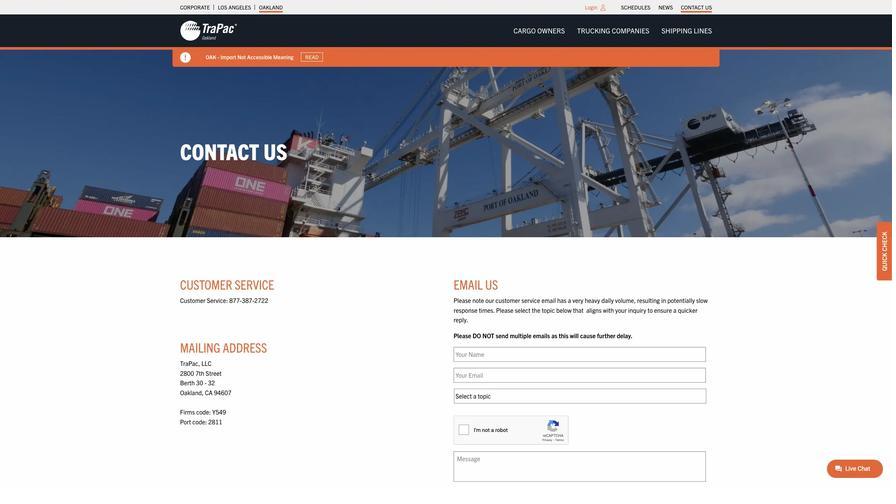 Task type: locate. For each thing, give the bounding box(es) containing it.
-
[[218, 53, 220, 60], [205, 380, 207, 387]]

please down customer
[[497, 307, 514, 314]]

please up response
[[454, 297, 471, 305]]

0 horizontal spatial a
[[568, 297, 572, 305]]

code:
[[196, 409, 211, 416], [193, 419, 207, 426]]

service
[[235, 276, 274, 293]]

Message text field
[[454, 452, 707, 482]]

with
[[604, 307, 614, 314]]

send
[[496, 332, 509, 340]]

a down potentially
[[674, 307, 677, 314]]

in
[[662, 297, 667, 305]]

read
[[306, 54, 319, 60]]

customer left service:
[[180, 297, 206, 305]]

1 horizontal spatial us
[[486, 276, 499, 293]]

0 horizontal spatial -
[[205, 380, 207, 387]]

firms
[[180, 409, 195, 416]]

meaning
[[274, 53, 294, 60]]

that
[[574, 307, 584, 314]]

please
[[454, 297, 471, 305], [497, 307, 514, 314], [454, 332, 472, 340]]

firms code:  y549 port code:  2811
[[180, 409, 226, 426]]

menu bar containing cargo owners
[[508, 23, 719, 38]]

please for not
[[454, 332, 472, 340]]

2 vertical spatial please
[[454, 332, 472, 340]]

ca
[[205, 389, 213, 397]]

1 horizontal spatial contact us
[[682, 4, 713, 11]]

contact inside contact us link
[[682, 4, 705, 11]]

387-
[[242, 297, 255, 305]]

banner
[[0, 14, 893, 67]]

please note our customer service email has a very heavy daily volume, resulting in potentially slow response times. please select the topic below that  aligns with your inquiry to ensure a quicker reply.
[[454, 297, 708, 324]]

daily
[[602, 297, 614, 305]]

customer
[[180, 276, 232, 293], [180, 297, 206, 305]]

not
[[483, 332, 495, 340]]

login link
[[586, 4, 598, 11]]

import
[[221, 53, 237, 60]]

0 vertical spatial us
[[706, 4, 713, 11]]

please for our
[[454, 297, 471, 305]]

0 vertical spatial please
[[454, 297, 471, 305]]

1 horizontal spatial contact
[[682, 4, 705, 11]]

code: right port
[[193, 419, 207, 426]]

as
[[552, 332, 558, 340]]

reply.
[[454, 317, 469, 324]]

0 vertical spatial customer
[[180, 276, 232, 293]]

us
[[706, 4, 713, 11], [264, 137, 287, 165], [486, 276, 499, 293]]

1 horizontal spatial -
[[218, 53, 220, 60]]

our
[[486, 297, 495, 305]]

multiple
[[510, 332, 532, 340]]

1 vertical spatial menu bar
[[508, 23, 719, 38]]

2 customer from the top
[[180, 297, 206, 305]]

potentially
[[668, 297, 695, 305]]

- right 30
[[205, 380, 207, 387]]

customer for customer service: 877-387-2722
[[180, 297, 206, 305]]

los angeles link
[[218, 2, 251, 13]]

service:
[[207, 297, 228, 305]]

32
[[208, 380, 215, 387]]

1 customer from the top
[[180, 276, 232, 293]]

0 vertical spatial contact us
[[682, 4, 713, 11]]

0 horizontal spatial contact
[[180, 137, 259, 165]]

menu bar down light image
[[508, 23, 719, 38]]

cargo owners link
[[508, 23, 572, 38]]

94607
[[214, 389, 232, 397]]

0 vertical spatial contact
[[682, 4, 705, 11]]

contact us
[[682, 4, 713, 11], [180, 137, 287, 165]]

check
[[882, 232, 889, 252]]

please left do
[[454, 332, 472, 340]]

1 vertical spatial customer
[[180, 297, 206, 305]]

email us
[[454, 276, 499, 293]]

cause
[[581, 332, 596, 340]]

login
[[586, 4, 598, 11]]

customer up service:
[[180, 276, 232, 293]]

0 vertical spatial a
[[568, 297, 572, 305]]

menu bar
[[618, 2, 717, 13], [508, 23, 719, 38]]

- right oak
[[218, 53, 220, 60]]

resulting
[[638, 297, 660, 305]]

30
[[196, 380, 203, 387]]

select
[[515, 307, 531, 314]]

1 vertical spatial us
[[264, 137, 287, 165]]

mailing address
[[180, 340, 267, 356]]

0 horizontal spatial us
[[264, 137, 287, 165]]

a
[[568, 297, 572, 305], [674, 307, 677, 314]]

trapac, llc 2800 7th street berth 30 - 32 oakland, ca 94607
[[180, 360, 232, 397]]

news
[[659, 4, 674, 11]]

code: up the 2811
[[196, 409, 211, 416]]

customer
[[496, 297, 521, 305]]

- inside banner
[[218, 53, 220, 60]]

inquiry
[[629, 307, 647, 314]]

menu bar up shipping at top right
[[618, 2, 717, 13]]

delay.
[[617, 332, 633, 340]]

0 vertical spatial -
[[218, 53, 220, 60]]

berth
[[180, 380, 195, 387]]

quick
[[882, 253, 889, 271]]

contact
[[682, 4, 705, 11], [180, 137, 259, 165]]

2800
[[180, 370, 194, 377]]

0 vertical spatial code:
[[196, 409, 211, 416]]

a right has
[[568, 297, 572, 305]]

1 vertical spatial contact us
[[180, 137, 287, 165]]

mailing
[[180, 340, 220, 356]]

1 vertical spatial -
[[205, 380, 207, 387]]

1 horizontal spatial a
[[674, 307, 677, 314]]

trapac,
[[180, 360, 200, 368]]

Your Email text field
[[454, 368, 707, 383]]

cargo
[[514, 26, 536, 35]]

read link
[[301, 52, 324, 62]]

2 vertical spatial us
[[486, 276, 499, 293]]

customer service
[[180, 276, 274, 293]]

0 vertical spatial menu bar
[[618, 2, 717, 13]]

quick check
[[882, 232, 889, 271]]

oak
[[206, 53, 217, 60]]

address
[[223, 340, 267, 356]]



Task type: vqa. For each thing, say whether or not it's contained in the screenshot.
2H
no



Task type: describe. For each thing, give the bounding box(es) containing it.
y549
[[212, 409, 226, 416]]

0 horizontal spatial contact us
[[180, 137, 287, 165]]

Your Name text field
[[454, 347, 707, 362]]

banner containing cargo owners
[[0, 14, 893, 67]]

1 vertical spatial please
[[497, 307, 514, 314]]

very
[[573, 297, 584, 305]]

2722
[[255, 297, 269, 305]]

note
[[473, 297, 485, 305]]

slow
[[697, 297, 708, 305]]

this
[[559, 332, 569, 340]]

email
[[542, 297, 556, 305]]

oakland link
[[259, 2, 283, 13]]

angeles
[[229, 4, 251, 11]]

corporate link
[[180, 2, 210, 13]]

email
[[454, 276, 483, 293]]

llc
[[202, 360, 212, 368]]

solid image
[[180, 52, 191, 63]]

service
[[522, 297, 541, 305]]

corporate
[[180, 4, 210, 11]]

877-
[[230, 297, 242, 305]]

oakland image
[[180, 20, 237, 41]]

companies
[[612, 26, 650, 35]]

the
[[532, 307, 541, 314]]

volume,
[[616, 297, 636, 305]]

trucking companies link
[[572, 23, 656, 38]]

shipping
[[662, 26, 693, 35]]

trucking
[[578, 26, 611, 35]]

quick check link
[[878, 222, 893, 281]]

times.
[[479, 307, 495, 314]]

port
[[180, 419, 191, 426]]

- inside trapac, llc 2800 7th street berth 30 - 32 oakland, ca 94607
[[205, 380, 207, 387]]

heavy
[[585, 297, 601, 305]]

lines
[[694, 26, 713, 35]]

1 vertical spatial contact
[[180, 137, 259, 165]]

further
[[598, 332, 616, 340]]

menu bar inside banner
[[508, 23, 719, 38]]

los angeles
[[218, 4, 251, 11]]

cargo owners
[[514, 26, 566, 35]]

menu bar containing schedules
[[618, 2, 717, 13]]

your
[[616, 307, 627, 314]]

trucking companies
[[578, 26, 650, 35]]

do
[[473, 332, 481, 340]]

customer service: 877-387-2722
[[180, 297, 269, 305]]

1 vertical spatial code:
[[193, 419, 207, 426]]

oak - import not accessible meaning
[[206, 53, 294, 60]]

los
[[218, 4, 227, 11]]

owners
[[538, 26, 566, 35]]

2811
[[209, 419, 223, 426]]

2 horizontal spatial us
[[706, 4, 713, 11]]

quicker
[[679, 307, 698, 314]]

accessible
[[248, 53, 272, 60]]

below
[[557, 307, 572, 314]]

light image
[[601, 5, 606, 11]]

schedules link
[[622, 2, 651, 13]]

emails
[[533, 332, 551, 340]]

to
[[648, 307, 653, 314]]

response
[[454, 307, 478, 314]]

customer for customer service
[[180, 276, 232, 293]]

will
[[570, 332, 579, 340]]

shipping lines
[[662, 26, 713, 35]]

news link
[[659, 2, 674, 13]]

topic
[[542, 307, 555, 314]]

oakland,
[[180, 389, 204, 397]]

oakland
[[259, 4, 283, 11]]

please do not send multiple emails as this will cause further delay.
[[454, 332, 633, 340]]

not
[[238, 53, 246, 60]]

ensure
[[655, 307, 673, 314]]

street
[[206, 370, 222, 377]]

has
[[558, 297, 567, 305]]

contact us link
[[682, 2, 713, 13]]

schedules
[[622, 4, 651, 11]]

1 vertical spatial a
[[674, 307, 677, 314]]

shipping lines link
[[656, 23, 719, 38]]

7th
[[196, 370, 204, 377]]



